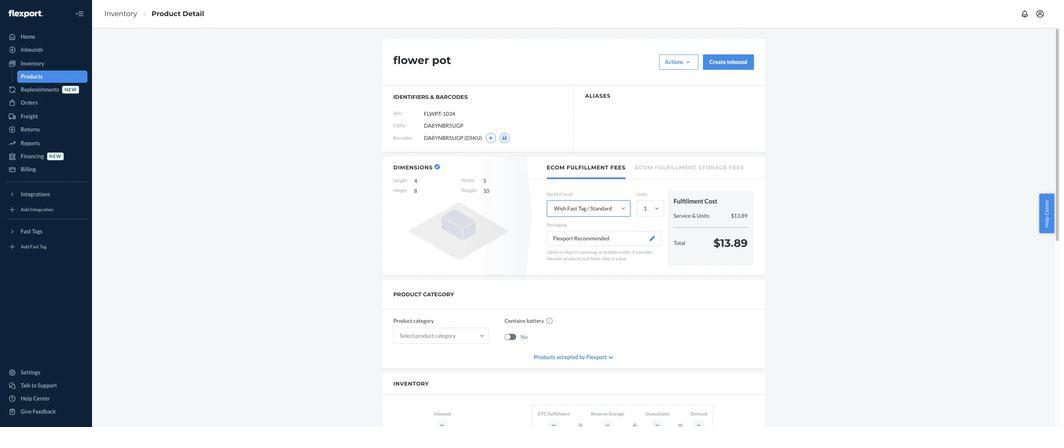 Task type: vqa. For each thing, say whether or not it's contained in the screenshot.
the topmost ship
yes



Task type: locate. For each thing, give the bounding box(es) containing it.
1 vertical spatial &
[[692, 213, 696, 219]]

0 vertical spatial products
[[21, 73, 43, 80]]

1 vertical spatial product
[[393, 318, 412, 324]]

products left accepted
[[534, 354, 556, 361]]

ecom inside tab
[[547, 164, 565, 171]]

1 horizontal spatial product
[[393, 318, 412, 324]]

reserve
[[591, 411, 608, 417]]

product left detail
[[152, 9, 181, 18]]

tab list containing ecom fulfillment fees
[[529, 157, 766, 180]]

fast down tags
[[30, 244, 39, 250]]

add for add fast tag
[[21, 244, 29, 250]]

units up 1
[[637, 191, 648, 197]]

add fast tag
[[21, 244, 47, 250]]

product for product detail
[[152, 9, 181, 18]]

height
[[393, 188, 407, 193]]

0 vertical spatial ship
[[565, 250, 573, 255]]

0 horizontal spatial service
[[547, 191, 562, 197]]

cost
[[705, 198, 718, 205]]

talk to support button
[[5, 380, 87, 392]]

1 vertical spatial in
[[611, 256, 615, 262]]

1 horizontal spatial ecom
[[635, 164, 653, 171]]

1 horizontal spatial fees
[[729, 164, 745, 171]]

talk to support
[[21, 383, 57, 389]]

1 vertical spatial inventory link
[[5, 58, 87, 70]]

1 da8ynbr5ugp from the top
[[424, 122, 464, 129]]

inventory inside breadcrumbs navigation
[[104, 9, 137, 18]]

flexport down packaging
[[553, 235, 573, 242]]

flexport inside button
[[553, 235, 573, 242]]

0 vertical spatial storage
[[699, 164, 728, 171]]

service for service & units
[[674, 213, 691, 219]]

0 horizontal spatial inventory link
[[5, 58, 87, 70]]

fulfillment inside tab
[[567, 164, 609, 171]]

service for service level
[[547, 191, 562, 197]]

0 vertical spatial tag
[[579, 205, 587, 212]]

1 fees from the left
[[611, 164, 626, 171]]

flexport
[[553, 235, 573, 242], [587, 354, 607, 361]]

give feedback
[[21, 409, 56, 415]]

units
[[637, 191, 648, 197], [697, 213, 710, 219]]

replenishments
[[21, 86, 59, 93]]

2 ecom from the left
[[635, 164, 653, 171]]

product category
[[393, 318, 434, 324]]

identifiers
[[393, 94, 429, 101]]

1 vertical spatial center
[[33, 396, 50, 402]]

1 horizontal spatial tag
[[579, 205, 587, 212]]

products accepted by flexport
[[534, 354, 607, 361]]

1 vertical spatial ship
[[602, 256, 610, 262]]

flexport recommended button
[[547, 231, 662, 246]]

0 horizontal spatial category
[[413, 318, 434, 324]]

0 vertical spatial da8ynbr5ugp
[[424, 122, 464, 129]]

orders link
[[5, 97, 87, 109]]

0 vertical spatial service
[[547, 191, 562, 197]]

service level
[[547, 191, 573, 197]]

1 horizontal spatial help center
[[1044, 200, 1051, 228]]

to inside button
[[32, 383, 37, 389]]

product
[[152, 9, 181, 18], [393, 318, 412, 324]]

fast right wish
[[567, 205, 578, 212]]

flexport right by
[[587, 354, 607, 361]]

0 vertical spatial fast
[[567, 205, 578, 212]]

products
[[564, 256, 582, 262]]

in down bubble at the bottom right of page
[[611, 256, 615, 262]]

None text field
[[424, 106, 481, 121]]

da8ynbr5ugp (dsku)
[[424, 135, 482, 141]]

1 vertical spatial help center
[[21, 396, 50, 402]]

0 vertical spatial center
[[1044, 200, 1051, 216]]

0 vertical spatial flexport
[[553, 235, 573, 242]]

add integration
[[21, 207, 53, 213]]

freight link
[[5, 111, 87, 123]]

length
[[393, 178, 407, 183]]

settings link
[[5, 367, 87, 379]]

tag for add
[[40, 244, 47, 250]]

1 vertical spatial inventory
[[21, 60, 44, 67]]

1 horizontal spatial storage
[[699, 164, 728, 171]]

0 horizontal spatial new
[[49, 154, 61, 159]]

category
[[413, 318, 434, 324], [435, 333, 456, 339]]

create inbound
[[710, 59, 748, 65]]

1 vertical spatial tag
[[40, 244, 47, 250]]

1 horizontal spatial &
[[692, 213, 696, 219]]

help
[[1044, 217, 1051, 228], [21, 396, 32, 402]]

inventory
[[104, 9, 137, 18], [21, 60, 44, 67], [393, 381, 429, 388]]

0 vertical spatial &
[[430, 94, 434, 101]]

add left integration at the top
[[21, 207, 29, 213]]

inbounds link
[[5, 44, 87, 56]]

1 vertical spatial products
[[534, 354, 556, 361]]

returns
[[21, 126, 40, 133]]

contains battery
[[505, 318, 544, 324]]

inbound
[[434, 411, 451, 417]]

0 vertical spatial inventory
[[104, 9, 137, 18]]

pot
[[432, 54, 451, 67]]

a left box.
[[616, 256, 618, 262]]

contains
[[505, 318, 526, 324]]

1 horizontal spatial to
[[560, 250, 564, 255]]

ecom fulfillment fees tab
[[547, 157, 626, 179]]

select product category
[[400, 333, 456, 339]]

products for products accepted by flexport
[[534, 354, 556, 361]]

1 vertical spatial new
[[49, 154, 61, 159]]

ecom
[[547, 164, 565, 171], [635, 164, 653, 171]]

in up the products
[[574, 250, 578, 255]]

1 ecom from the left
[[547, 164, 565, 171]]

breadcrumbs navigation
[[98, 3, 210, 25]]

tag down fast tags dropdown button
[[40, 244, 47, 250]]

accepted
[[557, 354, 579, 361]]

1 horizontal spatial a
[[616, 256, 618, 262]]

freight
[[21, 113, 38, 120]]

1 vertical spatial add
[[21, 244, 29, 250]]

print image
[[502, 136, 508, 140]]

0 horizontal spatial in
[[574, 250, 578, 255]]

financing
[[21, 153, 44, 160]]

1 horizontal spatial center
[[1044, 200, 1051, 216]]

0 horizontal spatial ship
[[565, 250, 573, 255]]

0 horizontal spatial &
[[430, 94, 434, 101]]

0 vertical spatial new
[[65, 87, 77, 93]]

0 vertical spatial category
[[413, 318, 434, 324]]

0 vertical spatial inventory link
[[104, 9, 137, 18]]

ship up the products
[[565, 250, 573, 255]]

0 horizontal spatial ecom
[[547, 164, 565, 171]]

2 fees from the left
[[729, 164, 745, 171]]

0 horizontal spatial units
[[637, 191, 648, 197]]

fulfillment cost
[[674, 198, 718, 205]]

wish fast tag / standard
[[554, 205, 612, 212]]

storage right reserve at the bottom right
[[609, 411, 625, 417]]

to right likely
[[560, 250, 564, 255]]

0 horizontal spatial products
[[21, 73, 43, 80]]

storage
[[699, 164, 728, 171], [609, 411, 625, 417]]

fulfillment for ecom fulfillment fees
[[567, 164, 609, 171]]

2 vertical spatial fast
[[30, 244, 39, 250]]

0 vertical spatial help center
[[1044, 200, 1051, 228]]

a up the products
[[579, 250, 581, 255]]

product up select
[[393, 318, 412, 324]]

new for replenishments
[[65, 87, 77, 93]]

1 vertical spatial category
[[435, 333, 456, 339]]

0 horizontal spatial flexport
[[553, 235, 573, 242]]

new down 'products' link
[[65, 87, 77, 93]]

units down 'fulfillment cost'
[[697, 213, 710, 219]]

0 horizontal spatial help center
[[21, 396, 50, 402]]

1 horizontal spatial in
[[611, 256, 615, 262]]

1 vertical spatial fast
[[21, 228, 31, 235]]

orders
[[21, 99, 38, 106]]

tag left '/'
[[579, 205, 587, 212]]

da8ynbr5ugp for da8ynbr5ugp (dsku)
[[424, 135, 464, 141]]

& down 'fulfillment cost'
[[692, 213, 696, 219]]

1 horizontal spatial new
[[65, 87, 77, 93]]

tags
[[32, 228, 42, 235]]

new down reports link
[[49, 154, 61, 159]]

service down 'fulfillment cost'
[[674, 213, 691, 219]]

close navigation image
[[75, 9, 84, 18]]

1 horizontal spatial service
[[674, 213, 691, 219]]

0 vertical spatial product
[[152, 9, 181, 18]]

0 horizontal spatial inventory
[[21, 60, 44, 67]]

1 horizontal spatial products
[[534, 354, 556, 361]]

0 vertical spatial help
[[1044, 217, 1051, 228]]

ecom for ecom fulfillment storage fees
[[635, 164, 653, 171]]

1 horizontal spatial inventory link
[[104, 9, 137, 18]]

1 add from the top
[[21, 207, 29, 213]]

integration
[[30, 207, 53, 213]]

storage up cost
[[699, 164, 728, 171]]

add down fast tags
[[21, 244, 29, 250]]

1 vertical spatial $13.89
[[714, 237, 748, 250]]

fulfillment for ecom fulfillment storage fees
[[655, 164, 697, 171]]

open account menu image
[[1036, 9, 1045, 18]]

0 horizontal spatial storage
[[609, 411, 625, 417]]

category right product
[[435, 333, 456, 339]]

da8ynbr5ugp up the da8ynbr5ugp (dsku)
[[424, 122, 464, 129]]

1 vertical spatial units
[[697, 213, 710, 219]]

0 vertical spatial in
[[574, 250, 578, 255]]

2 horizontal spatial inventory
[[393, 381, 429, 388]]

1 vertical spatial da8ynbr5ugp
[[424, 135, 464, 141]]

new
[[65, 87, 77, 93], [49, 154, 61, 159]]

likely
[[591, 256, 601, 262]]

storage inside tab
[[699, 164, 728, 171]]

0 vertical spatial a
[[579, 250, 581, 255]]

category up product
[[413, 318, 434, 324]]

add
[[21, 207, 29, 213], [21, 244, 29, 250]]

0 vertical spatial to
[[560, 250, 564, 255]]

2 vertical spatial inventory
[[393, 381, 429, 388]]

1 vertical spatial flexport
[[587, 354, 607, 361]]

actions button
[[660, 54, 699, 70]]

2 add from the top
[[21, 244, 29, 250]]

weight
[[462, 188, 477, 193]]

(dsku)
[[465, 135, 482, 141]]

to right talk
[[32, 383, 37, 389]]

1 horizontal spatial flexport
[[587, 354, 607, 361]]

1 vertical spatial help
[[21, 396, 32, 402]]

0 horizontal spatial to
[[32, 383, 37, 389]]

billing link
[[5, 163, 87, 176]]

product inside breadcrumbs navigation
[[152, 9, 181, 18]]

fast inside dropdown button
[[21, 228, 31, 235]]

inventory link
[[104, 9, 137, 18], [5, 58, 87, 70]]

1 vertical spatial service
[[674, 213, 691, 219]]

center inside button
[[1044, 200, 1051, 216]]

flexport logo image
[[8, 10, 43, 18]]

ship down bubble at the bottom right of page
[[602, 256, 610, 262]]

1 horizontal spatial inventory
[[104, 9, 137, 18]]

2 da8ynbr5ugp from the top
[[424, 135, 464, 141]]

flexport recommended
[[553, 235, 610, 242]]

products up replenishments
[[21, 73, 43, 80]]

ecom inside tab
[[635, 164, 653, 171]]

1 horizontal spatial help
[[1044, 217, 1051, 228]]

help center link
[[5, 393, 87, 405]]

8
[[414, 188, 417, 194]]

fast left tags
[[21, 228, 31, 235]]

fulfillment inside tab
[[655, 164, 697, 171]]

total
[[674, 240, 686, 246]]

0 vertical spatial add
[[21, 207, 29, 213]]

0 vertical spatial $13.89
[[731, 213, 748, 219]]

0 horizontal spatial tag
[[40, 244, 47, 250]]

to inside likely to ship in a polybag or bubble mailer if possible. heavier products will likely ship in a box.
[[560, 250, 564, 255]]

& left barcodes
[[430, 94, 434, 101]]

da8ynbr5ugp for da8ynbr5ugp
[[424, 122, 464, 129]]

$13.89
[[731, 213, 748, 219], [714, 237, 748, 250]]

by
[[580, 354, 586, 361]]

0 horizontal spatial fees
[[611, 164, 626, 171]]

help center inside button
[[1044, 200, 1051, 228]]

tag
[[579, 205, 587, 212], [40, 244, 47, 250]]

0 horizontal spatial product
[[152, 9, 181, 18]]

da8ynbr5ugp left (dsku)
[[424, 135, 464, 141]]

tab list
[[529, 157, 766, 180]]

service left level
[[547, 191, 562, 197]]

1 vertical spatial to
[[32, 383, 37, 389]]



Task type: describe. For each thing, give the bounding box(es) containing it.
talk
[[21, 383, 30, 389]]

fees inside tab
[[611, 164, 626, 171]]

sku
[[393, 111, 402, 116]]

billing
[[21, 166, 36, 173]]

inbounds
[[21, 46, 43, 53]]

aliases
[[585, 92, 611, 99]]

product detail link
[[152, 9, 204, 18]]

open notifications image
[[1021, 9, 1030, 18]]

help center button
[[1040, 194, 1055, 233]]

reports
[[21, 140, 40, 147]]

fast tags button
[[5, 226, 87, 238]]

to for likely
[[560, 250, 564, 255]]

& for identifiers
[[430, 94, 434, 101]]

inbound
[[727, 59, 748, 65]]

to for talk
[[32, 383, 37, 389]]

level
[[563, 191, 573, 197]]

1 horizontal spatial ship
[[602, 256, 610, 262]]

create inbound button
[[703, 54, 754, 70]]

support
[[38, 383, 57, 389]]

likely
[[547, 250, 559, 255]]

products for products
[[21, 73, 43, 80]]

give feedback button
[[5, 406, 87, 418]]

actions
[[665, 59, 684, 65]]

mailer
[[619, 250, 631, 255]]

standard
[[591, 205, 612, 212]]

product
[[393, 291, 422, 298]]

add fast tag link
[[5, 241, 87, 253]]

0 horizontal spatial help
[[21, 396, 32, 402]]

$13.89 for total
[[714, 237, 748, 250]]

or
[[599, 250, 603, 255]]

if
[[632, 250, 635, 255]]

create
[[710, 59, 726, 65]]

packaging
[[547, 222, 567, 228]]

bubble
[[604, 250, 618, 255]]

polybag
[[582, 250, 598, 255]]

10
[[483, 188, 490, 194]]

dtc
[[538, 411, 547, 417]]

fees inside tab
[[729, 164, 745, 171]]

possible.
[[636, 250, 653, 255]]

product detail
[[152, 9, 204, 18]]

category
[[423, 291, 454, 298]]

dtc fulfillment
[[538, 411, 570, 417]]

battery
[[527, 318, 544, 324]]

chevron down image
[[609, 355, 614, 361]]

give
[[21, 409, 32, 415]]

barcodes
[[393, 135, 412, 141]]

fast for wish
[[567, 205, 578, 212]]

detail
[[183, 9, 204, 18]]

5
[[483, 178, 487, 184]]

dsku
[[393, 123, 406, 129]]

add for add integration
[[21, 207, 29, 213]]

settings
[[21, 370, 40, 376]]

product
[[415, 333, 434, 339]]

0 horizontal spatial a
[[579, 250, 581, 255]]

ecom for ecom fulfillment fees
[[547, 164, 565, 171]]

flower pot
[[393, 54, 451, 67]]

1 horizontal spatial category
[[435, 333, 456, 339]]

home
[[21, 33, 35, 40]]

unavailable
[[646, 411, 670, 417]]

products link
[[17, 71, 87, 83]]

pencil alt image
[[436, 165, 439, 168]]

width
[[462, 178, 474, 183]]

fast tags
[[21, 228, 42, 235]]

pen image
[[650, 236, 655, 241]]

wish
[[554, 205, 566, 212]]

heavier
[[547, 256, 563, 262]]

fast for add
[[30, 244, 39, 250]]

onhand
[[691, 411, 708, 417]]

home link
[[5, 31, 87, 43]]

5 height
[[393, 178, 487, 193]]

$13.89 for service & units
[[731, 213, 748, 219]]

ecom fulfillment storage fees tab
[[635, 157, 745, 178]]

1 vertical spatial storage
[[609, 411, 625, 417]]

0 horizontal spatial center
[[33, 396, 50, 402]]

1 vertical spatial a
[[616, 256, 618, 262]]

new for financing
[[49, 154, 61, 159]]

integrations button
[[5, 188, 87, 201]]

integrations
[[21, 191, 50, 198]]

flower
[[393, 54, 429, 67]]

& for service
[[692, 213, 696, 219]]

reserve storage
[[591, 411, 625, 417]]

will
[[583, 256, 590, 262]]

ecom fulfillment storage fees
[[635, 164, 745, 171]]

likely to ship in a polybag or bubble mailer if possible. heavier products will likely ship in a box.
[[547, 250, 653, 262]]

add integration link
[[5, 204, 87, 216]]

feedback
[[33, 409, 56, 415]]

reports link
[[5, 137, 87, 150]]

dimensions
[[393, 164, 433, 171]]

tag for wish
[[579, 205, 587, 212]]

identifiers & barcodes
[[393, 94, 468, 101]]

help inside button
[[1044, 217, 1051, 228]]

box.
[[619, 256, 627, 262]]

barcodes
[[436, 94, 468, 101]]

product for product category
[[393, 318, 412, 324]]

/
[[588, 205, 590, 212]]

1 horizontal spatial units
[[697, 213, 710, 219]]

0 vertical spatial units
[[637, 191, 648, 197]]

select
[[400, 333, 414, 339]]

plus image
[[489, 136, 493, 140]]

returns link
[[5, 124, 87, 136]]

product category
[[393, 291, 454, 298]]

ecom fulfillment fees
[[547, 164, 626, 171]]

fulfillment for dtc fulfillment
[[548, 411, 570, 417]]



